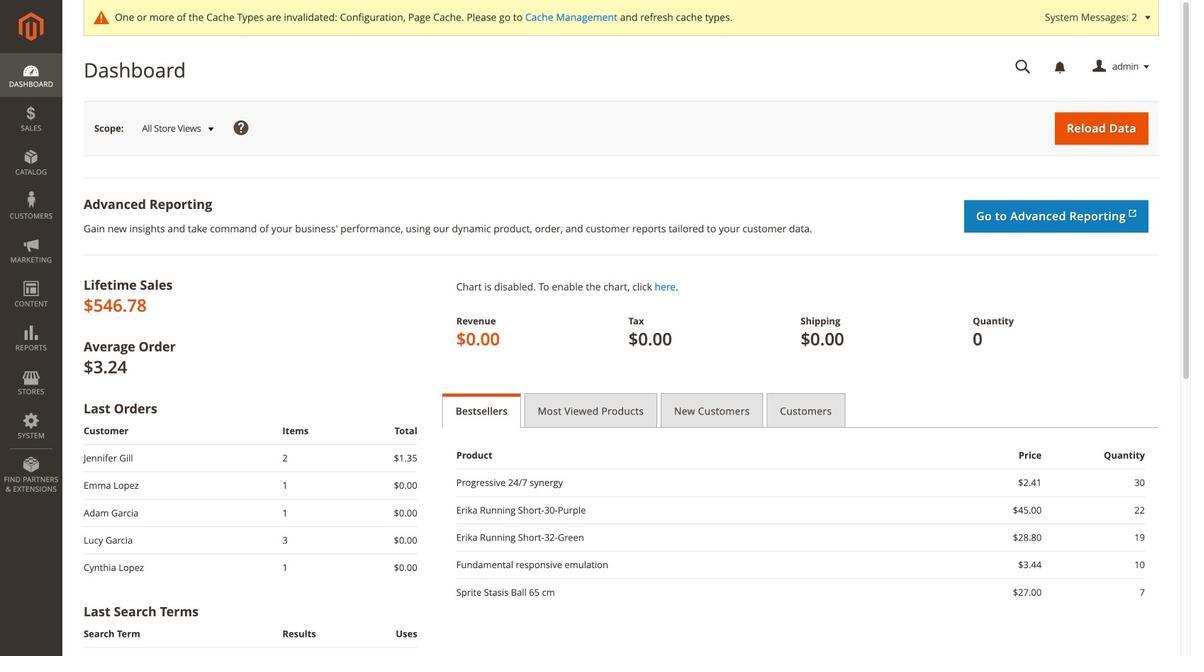 Task type: locate. For each thing, give the bounding box(es) containing it.
menu bar
[[0, 53, 62, 502]]

tab list
[[442, 394, 1160, 429]]

None text field
[[1006, 55, 1041, 79]]

magento admin panel image
[[19, 12, 44, 41]]



